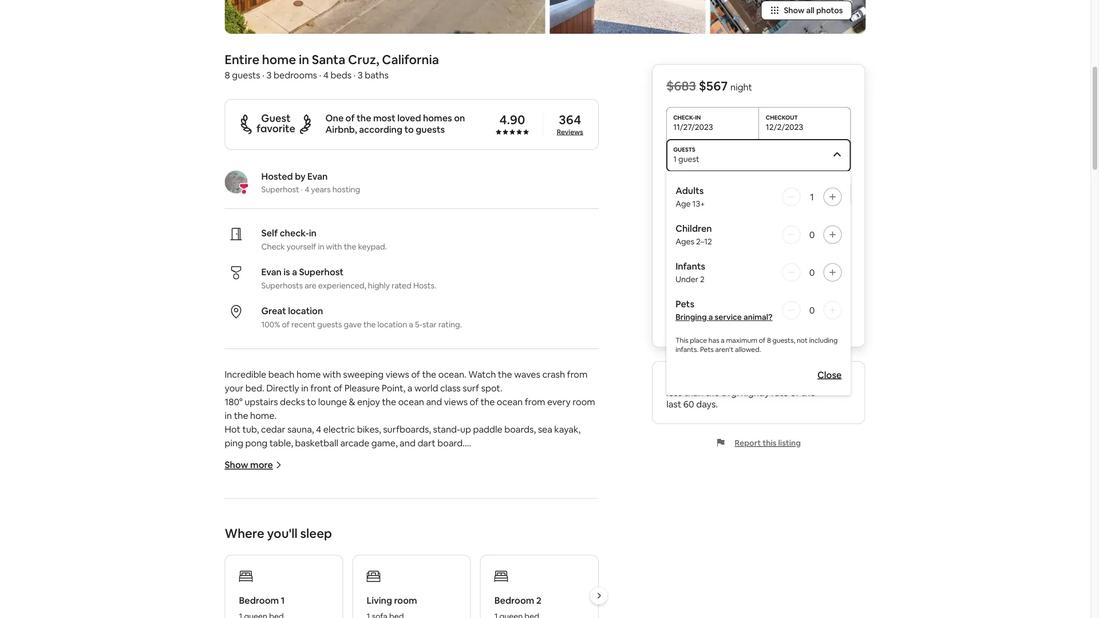 Task type: locate. For each thing, give the bounding box(es) containing it.
great location 100% of recent guests gave the location a 5-star rating.
[[262, 305, 462, 330]]

game,
[[372, 437, 398, 449]]

2 horizontal spatial 1
[[811, 191, 815, 203]]

(no
[[241, 616, 255, 619]]

1 horizontal spatial lounge
[[362, 534, 391, 545]]

home inside entire home in santa cruz, california 8 guests · 3 bedrooms · 4 beds · 3 baths
[[262, 51, 296, 68]]

into
[[578, 492, 594, 504]]

1 vertical spatial upstairs
[[316, 534, 349, 545]]

than
[[685, 387, 704, 399]]

1 for 1
[[811, 191, 815, 203]]

world
[[415, 382, 439, 394]]

1 horizontal spatial every
[[548, 396, 571, 408]]

cedar inside incredible beach home with sweeping views of the ocean. watch the waves crash from your bed. directly in front of pleasure point, a world class surf spot. 180° upstairs decks to lounge & enjoy the ocean and views of the ocean from every room in the home. hot tub, cedar sauna, 4 electric bikes, surfboards, stand-up paddle boards, sea kayak, ping pong table, basketball arcade game, and dart board.
[[261, 424, 286, 435]]

adults group
[[676, 185, 842, 209]]

8 for place
[[768, 336, 772, 345]]

enjoy inside incredible beach home with sweeping views of the ocean. watch the waves crash from your bed. directly in front of pleasure point, a world class surf spot. 180° upstairs decks to lounge & enjoy the ocean and views of the ocean from every room in the home. hot tub, cedar sauna, 4 electric bikes, surfboards, stand-up paddle boards, sea kayak, ping pong table, basketball arcade game, and dart board.
[[358, 396, 380, 408]]

room inside incredible beach home with sweeping views of the ocean. watch the waves crash from your bed. directly in front of pleasure point, a world class surf spot. 180° upstairs decks to lounge & enjoy the ocean and views of the ocean from every room in the home. hot tub, cedar sauna, 4 electric bikes, surfboards, stand-up paddle boards, sea kayak, ping pong table, basketball arcade game, and dart board.
[[573, 396, 596, 408]]

bedrooms down santa
[[274, 69, 317, 81]]

show for show more
[[225, 459, 248, 471]]

0 vertical spatial views
[[386, 369, 410, 380]]

1 vertical spatial beach
[[292, 479, 319, 490]]

room. up above.
[[357, 589, 381, 600]]

0 horizontal spatial bathroom
[[350, 575, 393, 587]]

2 vertical spatial guests
[[318, 320, 342, 330]]

1 0 from the top
[[810, 229, 815, 241]]

2 the from the left
[[432, 561, 449, 573]]

a inside the great location 100% of recent guests gave the location a 5-star rating.
[[409, 320, 414, 330]]

room up kayak,
[[573, 396, 596, 408]]

hosted
[[262, 170, 293, 182]]

the down 'hammock.'
[[432, 561, 449, 573]]

entire
[[243, 561, 268, 573]]

nights
[[704, 241, 730, 253]]

1 horizontal spatial to
[[351, 534, 360, 545]]

stunning
[[225, 492, 261, 504]]

crash
[[543, 369, 565, 380]]

this
[[763, 438, 777, 449]]

hosts.
[[414, 281, 437, 291]]

from down waves
[[525, 396, 546, 408]]

0 horizontal spatial soaking
[[506, 492, 539, 504]]

report this listing
[[735, 438, 802, 449]]

364 reviews
[[557, 112, 584, 136]]

watch down fire
[[365, 520, 391, 532]]

views down "class"
[[444, 396, 468, 408]]

hosting
[[333, 184, 360, 195]]

1 vertical spatial lounge
[[362, 534, 391, 545]]

directly
[[267, 382, 299, 394]]

the inside self check-in check yourself in with the keypad.
[[344, 242, 357, 252]]

to inside incredible beach home with sweeping views of the ocean. watch the waves crash from your bed. directly in front of pleasure point, a world class surf spot. 180° upstairs decks to lounge & enjoy the ocean and views of the ocean from every room in the home. hot tub, cedar sauna, 4 electric bikes, surfboards, stand-up paddle boards, sea kayak, ping pong table, basketball arcade game, and dart board.
[[307, 396, 316, 408]]

bedroom for bedroom 2
[[495, 595, 535, 607]]

2 vertical spatial home
[[270, 561, 294, 573]]

·
[[262, 69, 265, 81], [319, 69, 321, 81], [354, 69, 356, 81], [301, 184, 303, 195]]

show inside show all photos button
[[785, 5, 805, 15]]

beach left "home,"
[[292, 479, 319, 490]]

report
[[735, 438, 762, 449]]

1 vertical spatial room
[[482, 506, 505, 518]]

bedrooms up 'downstairs,'
[[458, 561, 501, 573]]

upstairs inside incredible beach home with sweeping views of the ocean. watch the waves crash from your bed. directly in front of pleasure point, a world class surf spot. 180° upstairs decks to lounge & enjoy the ocean and views of the ocean from every room in the home. hot tub, cedar sauna, 4 electric bikes, surfboards, stand-up paddle boards, sea kayak, ping pong table, basketball arcade game, and dart board.
[[245, 396, 278, 408]]

including
[[810, 336, 838, 345]]

home right entire
[[262, 51, 296, 68]]

in right yourself
[[318, 242, 325, 252]]

0 horizontal spatial to
[[307, 396, 316, 408]]

a inside incredible beach home with sweeping views of the ocean. watch the waves crash from your bed. directly in front of pleasure point, a world class surf spot. 180° upstairs decks to lounge & enjoy the ocean and views of the ocean from every room in the home. hot tub, cedar sauna, 4 electric bikes, surfboards, stand-up paddle boards, sea kayak, ping pong table, basketball arcade game, and dart board.
[[408, 382, 413, 394]]

guests left "gave"
[[318, 320, 342, 330]]

0 for children
[[810, 229, 815, 241]]

surfers
[[537, 534, 566, 545]]

with right along
[[543, 575, 561, 587]]

yet
[[794, 217, 806, 227]]

1 horizontal spatial evan
[[308, 170, 328, 182]]

guests down entire
[[232, 69, 260, 81]]

baths inside entire home in santa cruz, california 8 guests · 3 bedrooms · 4 beds · 3 baths
[[365, 69, 389, 81]]

2 horizontal spatial room
[[573, 396, 596, 408]]

1 horizontal spatial the
[[432, 561, 449, 573]]

gorgeous
[[383, 602, 425, 614]]

upstairs up whales,
[[316, 534, 349, 545]]

180°oceanview+hottub+ebikes+surfboards+sups+kayak image 1 image
[[225, 0, 546, 34]]

cedar down bathrooms.
[[414, 575, 439, 587]]

0 horizontal spatial pets
[[676, 298, 695, 310]]

the inside "one of the most loved homes on airbnb, according to guests"
[[357, 112, 372, 124]]

enjoy down moonrise at the left bottom of the page
[[411, 534, 434, 545]]

your inside this is a historic beach home, truly one of a kind. beautiful wood work throughout and stunning views from every part of the house. master bedroom with soaking tub built into the corner of the room. light a fire in the gas fireplace in your room and draw a bath from which you can see the ocean and watch the moonrise over the water. two sections of deck upstairs to lounge and enjoy the sunshine, watch the surfers and keep an eye out for  whales, or simply relax in the hammock. the entire home is 3 bedrooms and 3 bathrooms. the 2 bedrooms  and 2 baths upstairs and the 3rd bedroom and 3rd bathroom  and cedar sauna downstairs, along with the kitchen, living room, and dining room. master bedroom as described above. gorgeous view, fireplace, bathroom with soaking tub (no shower).
[[462, 506, 480, 518]]

ocean down world
[[399, 396, 424, 408]]

2 vertical spatial 4
[[316, 424, 322, 435]]

home
[[262, 51, 296, 68], [297, 369, 321, 380], [270, 561, 294, 573]]

the right "gave"
[[364, 320, 376, 330]]

0 horizontal spatial bedroom
[[239, 595, 279, 607]]

children group
[[676, 223, 842, 247]]

cedar inside this is a historic beach home, truly one of a kind. beautiful wood work throughout and stunning views from every part of the house. master bedroom with soaking tub built into the corner of the room. light a fire in the gas fireplace in your room and draw a bath from which you can see the ocean and watch the moonrise over the water. two sections of deck upstairs to lounge and enjoy the sunshine, watch the surfers and keep an eye out for  whales, or simply relax in the hammock. the entire home is 3 bedrooms and 3 bathrooms. the 2 bedrooms  and 2 baths upstairs and the 3rd bedroom and 3rd bathroom  and cedar sauna downstairs, along with the kitchen, living room, and dining room. master bedroom as described above. gorgeous view, fireplace, bathroom with soaking tub (no shower).
[[414, 575, 439, 587]]

0 vertical spatial is
[[284, 266, 290, 278]]

more
[[250, 459, 273, 471]]

board.
[[438, 437, 465, 449]]

show all photos button
[[762, 1, 853, 20]]

in inside entire home in santa cruz, california 8 guests · 3 bedrooms · 4 beds · 3 baths
[[299, 51, 309, 68]]

2 up sauna
[[451, 561, 456, 573]]

show for show all photos
[[785, 5, 805, 15]]

2 horizontal spatial upstairs
[[556, 561, 589, 573]]

with right yourself
[[326, 242, 342, 252]]

2 vertical spatial to
[[351, 534, 360, 545]]

2 vertical spatial 1
[[281, 595, 285, 607]]

pets group
[[676, 298, 842, 323]]

fireplace,
[[450, 602, 489, 614]]

views up 'point,'
[[386, 369, 410, 380]]

close
[[818, 369, 842, 381]]

the down 180°
[[234, 410, 248, 422]]

1 vertical spatial superhost
[[299, 266, 344, 278]]

this inside this place has a maximum of 8 guests, not including infants. pets aren't allowed.
[[676, 336, 689, 345]]

a left fire
[[348, 506, 353, 518]]

the left most
[[357, 112, 372, 124]]

bedroom down along
[[495, 595, 535, 607]]

1 horizontal spatial are
[[771, 376, 784, 387]]

3 down the cruz,
[[358, 69, 363, 81]]

airbnb
[[667, 282, 696, 294]]

superhost up experienced,
[[299, 266, 344, 278]]

kayak,
[[555, 424, 581, 435]]

soaking up the draw
[[506, 492, 539, 504]]

every down "home,"
[[312, 492, 335, 504]]

self
[[262, 227, 278, 239]]

rating.
[[439, 320, 462, 330]]

and up described
[[311, 589, 327, 600]]

0 horizontal spatial evan
[[262, 266, 282, 278]]

soaking
[[506, 492, 539, 504], [555, 602, 588, 614]]

room.
[[298, 506, 323, 518], [357, 589, 381, 600]]

the down keep
[[225, 561, 241, 573]]

a up superhosts
[[292, 266, 297, 278]]

1 inside dropdown button
[[674, 154, 677, 164]]

this inside this is a historic beach home, truly one of a kind. beautiful wood work throughout and stunning views from every part of the house. master bedroom with soaking tub built into the corner of the room. light a fire in the gas fireplace in your room and draw a bath from which you can see the ocean and watch the moonrise over the water. two sections of deck upstairs to lounge and enjoy the sunshine, watch the surfers and keep an eye out for  whales, or simply relax in the hammock. the entire home is 3 bedrooms and 3 bathrooms. the 2 bedrooms  and 2 baths upstairs and the 3rd bedroom and 3rd bathroom  and cedar sauna downstairs, along with the kitchen, living room, and dining room. master bedroom as described above. gorgeous view, fireplace, bathroom with soaking tub (no shower).
[[225, 479, 242, 490]]

recent
[[292, 320, 316, 330]]

1 vertical spatial watch
[[493, 534, 519, 545]]

a left 5-
[[409, 320, 414, 330]]

can
[[269, 520, 284, 532]]

superhost for evan is a superhost
[[299, 266, 344, 278]]

the right along
[[563, 575, 578, 587]]

1 vertical spatial 0
[[810, 267, 815, 278]]

the left gas
[[380, 506, 395, 518]]

soaking right bedroom 2
[[555, 602, 588, 614]]

1 vertical spatial this
[[225, 479, 242, 490]]

0 vertical spatial 0
[[810, 229, 815, 241]]

of inside 'your dates are $580 less than the avg. nightly rate of the last 60 days.'
[[791, 387, 800, 399]]

fireplace
[[413, 506, 450, 518]]

2 vertical spatial room
[[394, 595, 417, 607]]

superhost inside hosted by evan superhost · 4 years hosting
[[262, 184, 299, 195]]

of inside this place has a maximum of 8 guests, not including infants. pets aren't allowed.
[[759, 336, 766, 345]]

room. up see
[[298, 506, 323, 518]]

0 horizontal spatial every
[[312, 492, 335, 504]]

0 horizontal spatial show
[[225, 459, 248, 471]]

with inside self check-in check yourself in with the keypad.
[[326, 242, 342, 252]]

sections
[[245, 534, 280, 545]]

all
[[807, 5, 815, 15]]

guests inside "one of the most loved homes on airbnb, according to guests"
[[416, 123, 445, 135]]

1 horizontal spatial show
[[785, 5, 805, 15]]

and
[[426, 396, 442, 408], [400, 437, 416, 449], [566, 479, 582, 490], [507, 506, 523, 518], [347, 520, 363, 532], [393, 534, 409, 545], [568, 534, 584, 545], [357, 561, 373, 573], [505, 561, 521, 573], [225, 575, 241, 587], [316, 575, 332, 587], [397, 575, 412, 587], [311, 589, 327, 600]]

1 vertical spatial pets
[[701, 345, 714, 354]]

1 vertical spatial 1
[[811, 191, 815, 203]]

guests left on
[[416, 123, 445, 135]]

1 vertical spatial every
[[312, 492, 335, 504]]

0 vertical spatial to
[[405, 123, 414, 135]]

evan up years
[[308, 170, 328, 182]]

0 inside infants 'group'
[[810, 267, 815, 278]]

0 horizontal spatial enjoy
[[358, 396, 380, 408]]

0 horizontal spatial baths
[[365, 69, 389, 81]]

california
[[382, 51, 439, 68]]

1 horizontal spatial upstairs
[[316, 534, 349, 545]]

class
[[441, 382, 461, 394]]

8 inside this place has a maximum of 8 guests, not including infants. pets aren't allowed.
[[768, 336, 772, 345]]

1 horizontal spatial your
[[462, 506, 480, 518]]

$567
[[699, 78, 728, 94], [667, 241, 688, 253]]

1 vertical spatial home
[[297, 369, 321, 380]]

1 horizontal spatial bathroom
[[491, 602, 533, 614]]

master
[[414, 492, 443, 504], [225, 602, 254, 614]]

3rd up the living
[[259, 575, 273, 587]]

1 vertical spatial service
[[715, 312, 742, 323]]

cedar up the table,
[[261, 424, 286, 435]]

master up "(no"
[[225, 602, 254, 614]]

1 horizontal spatial 4
[[316, 424, 322, 435]]

0 inside "pets" group
[[810, 304, 815, 316]]

on
[[454, 112, 465, 124]]

cleaning fee button
[[667, 262, 720, 273]]

total before taxes
[[667, 322, 745, 333]]

evan inside evan is a superhost superhosts are experienced, highly rated hosts.
[[262, 266, 282, 278]]

living
[[260, 589, 282, 600]]

2 bedroom from the left
[[495, 595, 535, 607]]

with up front
[[323, 369, 341, 380]]

to down front
[[307, 396, 316, 408]]

show all photos
[[785, 5, 844, 15]]

is up the stunning
[[244, 479, 250, 490]]

evan is a superhost superhosts are experienced, highly rated hosts.
[[262, 266, 437, 291]]

0 vertical spatial location
[[288, 305, 323, 317]]

hot
[[225, 424, 241, 435]]

· down by
[[301, 184, 303, 195]]

your up 180°
[[225, 382, 244, 394]]

home up front
[[297, 369, 321, 380]]

1 inside adults group
[[811, 191, 815, 203]]

views down "historic"
[[263, 492, 287, 504]]

infants group
[[676, 260, 842, 285]]

1
[[674, 154, 677, 164], [811, 191, 815, 203], [281, 595, 285, 607]]

$683 $567 night
[[667, 78, 753, 94]]

0 horizontal spatial ocean
[[319, 520, 345, 532]]

1 horizontal spatial baths
[[530, 561, 554, 573]]

a right bringing
[[709, 312, 714, 323]]

an
[[248, 547, 258, 559]]

2 vertical spatial is
[[296, 561, 302, 573]]

2 horizontal spatial to
[[405, 123, 414, 135]]

location up recent on the bottom of page
[[288, 305, 323, 317]]

0 vertical spatial home
[[262, 51, 296, 68]]

lounge up simply at the left bottom of page
[[362, 534, 391, 545]]

aren't
[[716, 345, 734, 354]]

ocean down light
[[319, 520, 345, 532]]

0 inside children group
[[810, 229, 815, 241]]

1 horizontal spatial cedar
[[414, 575, 439, 587]]

nightly
[[741, 387, 770, 399]]

bedroom down wood
[[445, 492, 484, 504]]

2 vertical spatial views
[[263, 492, 287, 504]]

lounge inside incredible beach home with sweeping views of the ocean. watch the waves crash from your bed. directly in front of pleasure point, a world class surf spot. 180° upstairs decks to lounge & enjoy the ocean and views of the ocean from every room in the home. hot tub, cedar sauna, 4 electric bikes, surfboards, stand-up paddle boards, sea kayak, ping pong table, basketball arcade game, and dart board.
[[318, 396, 347, 408]]

2 horizontal spatial guests
[[416, 123, 445, 135]]

show down "ping"
[[225, 459, 248, 471]]

0 vertical spatial every
[[548, 396, 571, 408]]

favorite
[[257, 122, 296, 135]]

children
[[676, 223, 712, 234]]

santa
[[312, 51, 346, 68]]

2 0 from the top
[[810, 267, 815, 278]]

the down 'point,'
[[382, 396, 397, 408]]

1 bedroom from the left
[[239, 595, 279, 607]]

master up fireplace
[[414, 492, 443, 504]]

0 vertical spatial evan
[[308, 170, 328, 182]]

location left 5-
[[378, 320, 407, 330]]

to inside "one of the most loved homes on airbnb, according to guests"
[[405, 123, 414, 135]]

are inside 'your dates are $580 less than the avg. nightly rate of the last 60 days.'
[[771, 376, 784, 387]]

out
[[277, 547, 291, 559]]

is
[[284, 266, 290, 278], [244, 479, 250, 490], [296, 561, 302, 573]]

relax
[[383, 547, 403, 559]]

0 horizontal spatial fee
[[706, 262, 720, 273]]

is inside evan is a superhost superhosts are experienced, highly rated hosts.
[[284, 266, 290, 278]]

0 vertical spatial fee
[[706, 262, 720, 273]]

0 horizontal spatial upstairs
[[245, 396, 278, 408]]

bath
[[555, 506, 574, 518]]

0 vertical spatial this
[[676, 336, 689, 345]]

a
[[292, 266, 297, 278], [709, 312, 714, 323], [409, 320, 414, 330], [721, 336, 725, 345], [408, 382, 413, 394], [252, 479, 257, 490], [399, 479, 404, 490], [348, 506, 353, 518], [548, 506, 553, 518]]

from
[[567, 369, 588, 380], [525, 396, 546, 408], [289, 492, 310, 504], [576, 506, 597, 518]]

keypad.
[[358, 242, 387, 252]]

1 horizontal spatial ocean
[[399, 396, 424, 408]]

room
[[573, 396, 596, 408], [482, 506, 505, 518], [394, 595, 417, 607]]

0 vertical spatial lounge
[[318, 396, 347, 408]]

4 left years
[[305, 184, 309, 195]]

next image
[[596, 593, 603, 600]]

incredible
[[225, 369, 267, 380]]

enjoy down pleasure
[[358, 396, 380, 408]]

not
[[797, 336, 808, 345]]

1 vertical spatial soaking
[[555, 602, 588, 614]]

beautiful
[[428, 479, 465, 490]]

2 right under
[[701, 274, 705, 285]]

2 inside 'infants under 2'
[[701, 274, 705, 285]]

a up 'house.' on the left bottom
[[399, 479, 404, 490]]

0 vertical spatial $567
[[699, 78, 728, 94]]

0 vertical spatial watch
[[365, 520, 391, 532]]

1 vertical spatial show
[[225, 459, 248, 471]]

1 vertical spatial views
[[444, 396, 468, 408]]

pets up bringing
[[676, 298, 695, 310]]

beach up "directly"
[[269, 369, 295, 380]]

8 inside entire home in santa cruz, california 8 guests · 3 bedrooms · 4 beds · 3 baths
[[225, 69, 230, 81]]

3 0 from the top
[[810, 304, 815, 316]]

0 horizontal spatial master
[[225, 602, 254, 614]]

1 vertical spatial master
[[225, 602, 254, 614]]

180°oceanview+hottub+ebikes+surfboards+sups+kayak image 3 image
[[550, 0, 706, 34]]

draw
[[525, 506, 546, 518]]

are inside evan is a superhost superhosts are experienced, highly rated hosts.
[[305, 281, 317, 291]]

fee down nights
[[706, 262, 720, 273]]

$2,835
[[823, 241, 852, 253]]

3
[[267, 69, 272, 81], [358, 69, 363, 81], [304, 561, 309, 573], [375, 561, 380, 573]]

tub left "(no"
[[225, 616, 239, 619]]

0 vertical spatial your
[[225, 382, 244, 394]]

1 vertical spatial baths
[[530, 561, 554, 573]]

0 vertical spatial cedar
[[261, 424, 286, 435]]

60
[[684, 398, 695, 410]]

avg.
[[722, 387, 739, 399]]

truly
[[349, 479, 368, 490]]

one of the most loved homes on airbnb, according to guests
[[326, 112, 465, 135]]

your inside incredible beach home with sweeping views of the ocean. watch the waves crash from your bed. directly in front of pleasure point, a world class surf spot. 180° upstairs decks to lounge & enjoy the ocean and views of the ocean from every room in the home. hot tub, cedar sauna, 4 electric bikes, surfboards, stand-up paddle boards, sea kayak, ping pong table, basketball arcade game, and dart board.
[[225, 382, 244, 394]]

the up which
[[225, 506, 239, 518]]

3rd up dining
[[334, 575, 348, 587]]

1 horizontal spatial 8
[[768, 336, 772, 345]]

0 horizontal spatial lounge
[[318, 396, 347, 408]]

home inside this is a historic beach home, truly one of a kind. beautiful wood work throughout and stunning views from every part of the house. master bedroom with soaking tub built into the corner of the room. light a fire in the gas fireplace in your room and draw a bath from which you can see the ocean and watch the moonrise over the water. two sections of deck upstairs to lounge and enjoy the sunshine, watch the surfers and keep an eye out for  whales, or simply relax in the hammock. the entire home is 3 bedrooms and 3 bathrooms. the 2 bedrooms  and 2 baths upstairs and the 3rd bedroom and 3rd bathroom  and cedar sauna downstairs, along with the kitchen, living room, and dining room. master bedroom as described above. gorgeous view, fireplace, bathroom with soaking tub (no shower).
[[270, 561, 294, 573]]

1 for 1 guest
[[674, 154, 677, 164]]

2 horizontal spatial views
[[444, 396, 468, 408]]

bedroom up room,
[[275, 575, 314, 587]]

in left santa
[[299, 51, 309, 68]]

the
[[357, 112, 372, 124], [344, 242, 357, 252], [364, 320, 376, 330], [422, 369, 437, 380], [498, 369, 513, 380], [706, 387, 720, 399], [802, 387, 816, 399], [382, 396, 397, 408], [481, 396, 495, 408], [234, 410, 248, 422], [368, 492, 382, 504], [225, 506, 239, 518], [282, 506, 296, 518], [380, 506, 395, 518], [303, 520, 317, 532], [393, 520, 407, 532], [472, 520, 486, 532], [436, 534, 450, 545], [521, 534, 535, 545], [414, 547, 429, 559], [243, 575, 257, 587], [563, 575, 578, 587]]

1 vertical spatial guests
[[416, 123, 445, 135]]

1 vertical spatial location
[[378, 320, 407, 330]]

1 horizontal spatial enjoy
[[411, 534, 434, 545]]

are left the $580
[[771, 376, 784, 387]]

0 horizontal spatial tub
[[225, 616, 239, 619]]

0 horizontal spatial 4
[[305, 184, 309, 195]]

0 vertical spatial 4
[[324, 69, 329, 81]]

$567 left night
[[699, 78, 728, 94]]

guests inside the great location 100% of recent guests gave the location a 5-star rating.
[[318, 320, 342, 330]]

1 vertical spatial evan
[[262, 266, 282, 278]]

your up over
[[462, 506, 480, 518]]

0 horizontal spatial room.
[[298, 506, 323, 518]]

are right superhosts
[[305, 281, 317, 291]]

0 horizontal spatial the
[[225, 561, 241, 573]]

1 vertical spatial tub
[[225, 616, 239, 619]]

baths up along
[[530, 561, 554, 573]]

guests inside entire home in santa cruz, california 8 guests · 3 bedrooms · 4 beds · 3 baths
[[232, 69, 260, 81]]

in up yourself
[[309, 227, 317, 239]]

the up see
[[282, 506, 296, 518]]

4 inside incredible beach home with sweeping views of the ocean. watch the waves crash from your bed. directly in front of pleasure point, a world class surf spot. 180° upstairs decks to lounge & enjoy the ocean and views of the ocean from every room in the home. hot tub, cedar sauna, 4 electric bikes, surfboards, stand-up paddle boards, sea kayak, ping pong table, basketball arcade game, and dart board.
[[316, 424, 322, 435]]

2 vertical spatial 0
[[810, 304, 815, 316]]

0 horizontal spatial watch
[[365, 520, 391, 532]]

1 horizontal spatial guests
[[318, 320, 342, 330]]

pleasure
[[345, 382, 380, 394]]

the down one
[[368, 492, 382, 504]]

with inside incredible beach home with sweeping views of the ocean. watch the waves crash from your bed. directly in front of pleasure point, a world class surf spot. 180° upstairs decks to lounge & enjoy the ocean and views of the ocean from every room in the home. hot tub, cedar sauna, 4 electric bikes, surfboards, stand-up paddle boards, sea kayak, ping pong table, basketball arcade game, and dart board.
[[323, 369, 341, 380]]

this for this is a historic beach home, truly one of a kind. beautiful wood work throughout and stunning views from every part of the house. master bedroom with soaking tub built into the corner of the room. light a fire in the gas fireplace in your room and draw a bath from which you can see the ocean and watch the moonrise over the water. two sections of deck upstairs to lounge and enjoy the sunshine, watch the surfers and keep an eye out for  whales, or simply relax in the hammock. the entire home is 3 bedrooms and 3 bathrooms. the 2 bedrooms  and 2 baths upstairs and the 3rd bedroom and 3rd bathroom  and cedar sauna downstairs, along with the kitchen, living room, and dining room. master bedroom as described above. gorgeous view, fireplace, bathroom with soaking tub (no shower).
[[225, 479, 242, 490]]

1 horizontal spatial 1
[[674, 154, 677, 164]]

you won't be charged yet
[[712, 217, 806, 227]]

host profile picture image
[[225, 171, 248, 194]]

bathroom down along
[[491, 602, 533, 614]]

4 up basketball
[[316, 424, 322, 435]]

superhost inside evan is a superhost superhosts are experienced, highly rated hosts.
[[299, 266, 344, 278]]

· up the guest on the left top of page
[[262, 69, 265, 81]]

a up the stunning
[[252, 479, 257, 490]]



Task type: describe. For each thing, give the bounding box(es) containing it.
along
[[518, 575, 541, 587]]

· inside hosted by evan superhost · 4 years hosting
[[301, 184, 303, 195]]

surfboards,
[[383, 424, 431, 435]]

to inside this is a historic beach home, truly one of a kind. beautiful wood work throughout and stunning views from every part of the house. master bedroom with soaking tub built into the corner of the room. light a fire in the gas fireplace in your room and draw a bath from which you can see the ocean and watch the moonrise over the water. two sections of deck upstairs to lounge and enjoy the sunshine, watch the surfers and keep an eye out for  whales, or simply relax in the hammock. the entire home is 3 bedrooms and 3 bathrooms. the 2 bedrooms  and 2 baths upstairs and the 3rd bedroom and 3rd bathroom  and cedar sauna downstairs, along with the kitchen, living room, and dining room. master bedroom as described above. gorgeous view, fireplace, bathroom with soaking tub (no shower).
[[351, 534, 360, 545]]

0 vertical spatial room.
[[298, 506, 323, 518]]

bedrooms down whales,
[[311, 561, 355, 573]]

and down fire
[[347, 520, 363, 532]]

0 for pets
[[810, 304, 815, 316]]

in right fire
[[371, 506, 378, 518]]

the left avg.
[[706, 387, 720, 399]]

1 horizontal spatial views
[[386, 369, 410, 380]]

children ages 2–12
[[676, 223, 713, 247]]

0 vertical spatial service
[[698, 282, 728, 294]]

of inside the great location 100% of recent guests gave the location a 5-star rating.
[[282, 320, 290, 330]]

bedrooms inside entire home in santa cruz, california 8 guests · 3 bedrooms · 4 beds · 3 baths
[[274, 69, 317, 81]]

part
[[337, 492, 355, 504]]

100%
[[262, 320, 280, 330]]

with down along
[[535, 602, 553, 614]]

the up sunshine,
[[472, 520, 486, 532]]

the up 'hammock.'
[[436, 534, 450, 545]]

taxes
[[721, 322, 745, 333]]

you
[[252, 520, 267, 532]]

total
[[667, 322, 688, 333]]

entire home in santa cruz, california 8 guests · 3 bedrooms · 4 beds · 3 baths
[[225, 51, 439, 81]]

over
[[451, 520, 470, 532]]

0 vertical spatial master
[[414, 492, 443, 504]]

$125
[[832, 262, 852, 273]]

x
[[690, 241, 695, 253]]

a left bath
[[548, 506, 553, 518]]

under
[[676, 274, 699, 285]]

4 inside hosted by evan superhost · 4 years hosting
[[305, 184, 309, 195]]

maximum
[[727, 336, 758, 345]]

1 vertical spatial fee
[[730, 282, 743, 294]]

2–12
[[697, 237, 713, 247]]

and down bathrooms.
[[397, 575, 412, 587]]

4 inside entire home in santa cruz, california 8 guests · 3 bedrooms · 4 beds · 3 baths
[[324, 69, 329, 81]]

beach inside this is a historic beach home, truly one of a kind. beautiful wood work throughout and stunning views from every part of the house. master bedroom with soaking tub built into the corner of the room. light a fire in the gas fireplace in your room and draw a bath from which you can see the ocean and watch the moonrise over the water. two sections of deck upstairs to lounge and enjoy the sunshine, watch the surfers and keep an eye out for  whales, or simply relax in the hammock. the entire home is 3 bedrooms and 3 bathrooms. the 2 bedrooms  and 2 baths upstairs and the 3rd bedroom and 3rd bathroom  and cedar sauna downstairs, along with the kitchen, living room, and dining room. master bedroom as described above. gorgeous view, fireplace, bathroom with soaking tub (no shower).
[[292, 479, 319, 490]]

and right surfers
[[568, 534, 584, 545]]

and down simply at the left bottom of page
[[357, 561, 373, 573]]

light
[[325, 506, 346, 518]]

1 3rd from the left
[[259, 575, 273, 587]]

180°oceanview+hottub+ebikes+surfboards+sups+kayak image 5 image
[[711, 0, 866, 34]]

bathrooms.
[[382, 561, 430, 573]]

0 vertical spatial bathroom
[[350, 575, 393, 587]]

1 horizontal spatial watch
[[493, 534, 519, 545]]

for
[[293, 547, 306, 559]]

0 vertical spatial tub
[[541, 492, 555, 504]]

from right the crash
[[567, 369, 588, 380]]

the up spot.
[[498, 369, 513, 380]]

the down spot.
[[481, 396, 495, 408]]

1 horizontal spatial soaking
[[555, 602, 588, 614]]

where
[[225, 526, 265, 542]]

reviews
[[557, 127, 584, 136]]

ocean inside this is a historic beach home, truly one of a kind. beautiful wood work throughout and stunning views from every part of the house. master bedroom with soaking tub built into the corner of the room. light a fire in the gas fireplace in your room and draw a bath from which you can see the ocean and watch the moonrise over the water. two sections of deck upstairs to lounge and enjoy the sunshine, watch the surfers and keep an eye out for  whales, or simply relax in the hammock. the entire home is 3 bedrooms and 3 bathrooms. the 2 bedrooms  and 2 baths upstairs and the 3rd bedroom and 3rd bathroom  and cedar sauna downstairs, along with the kitchen, living room, and dining room. master bedroom as described above. gorgeous view, fireplace, bathroom with soaking tub (no shower).
[[319, 520, 345, 532]]

from down into
[[576, 506, 597, 518]]

is for evan
[[284, 266, 290, 278]]

· down santa
[[319, 69, 321, 81]]

and up "water."
[[507, 506, 523, 518]]

highly
[[368, 281, 390, 291]]

view,
[[427, 602, 448, 614]]

and up along
[[505, 561, 521, 573]]

views inside this is a historic beach home, truly one of a kind. beautiful wood work throughout and stunning views from every part of the house. master bedroom with soaking tub built into the corner of the room. light a fire in the gas fireplace in your room and draw a bath from which you can see the ocean and watch the moonrise over the water. two sections of deck upstairs to lounge and enjoy the sunshine, watch the surfers and keep an eye out for  whales, or simply relax in the hammock. the entire home is 3 bedrooms and 3 bathrooms. the 2 bedrooms  and 2 baths upstairs and the 3rd bedroom and 3rd bathroom  and cedar sauna downstairs, along with the kitchen, living room, and dining room. master bedroom as described above. gorgeous view, fireplace, bathroom with soaking tub (no shower).
[[263, 492, 287, 504]]

2 down along
[[537, 595, 542, 607]]

of inside "one of the most loved homes on airbnb, according to guests"
[[346, 112, 355, 124]]

0 vertical spatial bedroom
[[445, 492, 484, 504]]

every inside incredible beach home with sweeping views of the ocean. watch the waves crash from your bed. directly in front of pleasure point, a world class surf spot. 180° upstairs decks to lounge & enjoy the ocean and views of the ocean from every room in the home. hot tub, cedar sauna, 4 electric bikes, surfboards, stand-up paddle boards, sea kayak, ping pong table, basketball arcade game, and dart board.
[[548, 396, 571, 408]]

airbnb service fee button
[[667, 282, 743, 294]]

1 the from the left
[[225, 561, 241, 573]]

keep
[[225, 547, 246, 559]]

decks
[[280, 396, 305, 408]]

2 horizontal spatial ocean
[[497, 396, 523, 408]]

has
[[709, 336, 720, 345]]

pets inside pets bringing a service animal?
[[676, 298, 695, 310]]

rate
[[772, 387, 789, 399]]

airbnb,
[[326, 123, 357, 135]]

great
[[262, 305, 286, 317]]

star
[[423, 320, 437, 330]]

in up bathrooms.
[[405, 547, 412, 559]]

0 horizontal spatial location
[[288, 305, 323, 317]]

beach inside incredible beach home with sweeping views of the ocean. watch the waves crash from your bed. directly in front of pleasure point, a world class surf spot. 180° upstairs decks to lounge & enjoy the ocean and views of the ocean from every room in the home. hot tub, cedar sauna, 4 electric bikes, surfboards, stand-up paddle boards, sea kayak, ping pong table, basketball arcade game, and dart board.
[[269, 369, 295, 380]]

listing
[[779, 438, 802, 449]]

$3,378
[[823, 322, 852, 333]]

sea
[[538, 424, 553, 435]]

0 for infants
[[810, 267, 815, 278]]

1 horizontal spatial location
[[378, 320, 407, 330]]

4.90
[[500, 112, 526, 128]]

sauna
[[441, 575, 465, 587]]

2 vertical spatial upstairs
[[556, 561, 589, 573]]

this for this place has a maximum of 8 guests, not including infants. pets aren't allowed.
[[676, 336, 689, 345]]

pets inside this place has a maximum of 8 guests, not including infants. pets aren't allowed.
[[701, 345, 714, 354]]

bikes,
[[357, 424, 381, 435]]

room inside this is a historic beach home, truly one of a kind. beautiful wood work throughout and stunning views from every part of the house. master bedroom with soaking tub built into the corner of the room. light a fire in the gas fireplace in your room and draw a bath from which you can see the ocean and watch the moonrise over the water. two sections of deck upstairs to lounge and enjoy the sunshine, watch the surfers and keep an eye out for  whales, or simply relax in the hammock. the entire home is 3 bedrooms and 3 bathrooms. the 2 bedrooms  and 2 baths upstairs and the 3rd bedroom and 3rd bathroom  and cedar sauna downstairs, along with the kitchen, living room, and dining room. master bedroom as described above. gorgeous view, fireplace, bathroom with soaking tub (no shower).
[[482, 506, 505, 518]]

service inside pets bringing a service animal?
[[715, 312, 742, 323]]

2 3rd from the left
[[334, 575, 348, 587]]

from up see
[[289, 492, 310, 504]]

every inside this is a historic beach home, truly one of a kind. beautiful wood work throughout and stunning views from every part of the house. master bedroom with soaking tub built into the corner of the room. light a fire in the gas fireplace in your room and draw a bath from which you can see the ocean and watch the moonrise over the water. two sections of deck upstairs to lounge and enjoy the sunshine, watch the surfers and keep an eye out for  whales, or simply relax in the hammock. the entire home is 3 bedrooms and 3 bathrooms. the 2 bedrooms  and 2 baths upstairs and the 3rd bedroom and 3rd bathroom  and cedar sauna downstairs, along with the kitchen, living room, and dining room. master bedroom as described above. gorgeous view, fireplace, bathroom with soaking tub (no shower).
[[312, 492, 335, 504]]

3 down simply at the left bottom of page
[[375, 561, 380, 573]]

show more
[[225, 459, 273, 471]]

2 up along
[[523, 561, 528, 573]]

close button
[[812, 364, 848, 387]]

dates
[[745, 376, 769, 387]]

infants
[[676, 260, 706, 272]]

eye
[[260, 547, 275, 559]]

up
[[461, 424, 471, 435]]

adults
[[676, 185, 704, 196]]

the left surfers
[[521, 534, 535, 545]]

the up bathrooms.
[[414, 547, 429, 559]]

you'll
[[267, 526, 298, 542]]

incredible beach home with sweeping views of the ocean. watch the waves crash from your bed. directly in front of pleasure point, a world class surf spot. 180° upstairs decks to lounge & enjoy the ocean and views of the ocean from every room in the home. hot tub, cedar sauna, 4 electric bikes, surfboards, stand-up paddle boards, sea kayak, ping pong table, basketball arcade game, and dart board.
[[225, 369, 598, 449]]

· right beds
[[354, 69, 356, 81]]

a inside evan is a superhost superhosts are experienced, highly rated hosts.
[[292, 266, 297, 278]]

and up dining
[[316, 575, 332, 587]]

bringing
[[676, 312, 707, 323]]

front
[[311, 382, 332, 394]]

or
[[343, 547, 352, 559]]

and down world
[[426, 396, 442, 408]]

0 vertical spatial soaking
[[506, 492, 539, 504]]

stand-
[[433, 424, 461, 435]]

by
[[295, 170, 306, 182]]

throughout
[[516, 479, 564, 490]]

$580
[[786, 376, 808, 387]]

the down gas
[[393, 520, 407, 532]]

is for this
[[244, 479, 250, 490]]

in up hot
[[225, 410, 232, 422]]

water.
[[488, 520, 514, 532]]

animal?
[[744, 312, 773, 323]]

home inside incredible beach home with sweeping views of the ocean. watch the waves crash from your bed. directly in front of pleasure point, a world class surf spot. 180° upstairs decks to lounge & enjoy the ocean and views of the ocean from every room in the home. hot tub, cedar sauna, 4 electric bikes, surfboards, stand-up paddle boards, sea kayak, ping pong table, basketball arcade game, and dart board.
[[297, 369, 321, 380]]

3 down for
[[304, 561, 309, 573]]

the down entire
[[243, 575, 257, 587]]

8 for home
[[225, 69, 230, 81]]

1 vertical spatial bathroom
[[491, 602, 533, 614]]

1 vertical spatial bedroom
[[275, 575, 314, 587]]

cleaning
[[667, 262, 704, 273]]

wood
[[467, 479, 491, 490]]

in left front
[[301, 382, 309, 394]]

living room
[[367, 595, 417, 607]]

gas
[[397, 506, 411, 518]]

with down work
[[486, 492, 504, 504]]

and up relax
[[393, 534, 409, 545]]

ages
[[676, 237, 695, 247]]

180°
[[225, 396, 243, 408]]

the up deck
[[303, 520, 317, 532]]

basketball
[[295, 437, 339, 449]]

baths inside this is a historic beach home, truly one of a kind. beautiful wood work throughout and stunning views from every part of the house. master bedroom with soaking tub built into the corner of the room. light a fire in the gas fireplace in your room and draw a bath from which you can see the ocean and watch the moonrise over the water. two sections of deck upstairs to lounge and enjoy the sunshine, watch the surfers and keep an eye out for  whales, or simply relax in the hammock. the entire home is 3 bedrooms and 3 bathrooms. the 2 bedrooms  and 2 baths upstairs and the 3rd bedroom and 3rd bathroom  and cedar sauna downstairs, along with the kitchen, living room, and dining room. master bedroom as described above. gorgeous view, fireplace, bathroom with soaking tub (no shower).
[[530, 561, 554, 573]]

2 vertical spatial bedroom
[[256, 602, 295, 614]]

0 horizontal spatial 1
[[281, 595, 285, 607]]

one
[[370, 479, 386, 490]]

downstairs,
[[467, 575, 516, 587]]

gave
[[344, 320, 362, 330]]

ocean.
[[439, 369, 467, 380]]

bedroom for bedroom 1
[[239, 595, 279, 607]]

this is a historic beach home, truly one of a kind. beautiful wood work throughout and stunning views from every part of the house. master bedroom with soaking tub built into the corner of the room. light a fire in the gas fireplace in your room and draw a bath from which you can see the ocean and watch the moonrise over the water. two sections of deck upstairs to lounge and enjoy the sunshine, watch the surfers and keep an eye out for  whales, or simply relax in the hammock. the entire home is 3 bedrooms and 3 bathrooms. the 2 bedrooms  and 2 baths upstairs and the 3rd bedroom and 3rd bathroom  and cedar sauna downstairs, along with the kitchen, living room, and dining room. master bedroom as described above. gorgeous view, fireplace, bathroom with soaking tub (no shower).
[[225, 479, 599, 619]]

which
[[225, 520, 250, 532]]

report this listing button
[[717, 438, 802, 449]]

1 vertical spatial $567
[[667, 241, 688, 253]]

ping
[[225, 437, 243, 449]]

guest favorite
[[257, 111, 296, 135]]

evan inside hosted by evan superhost · 4 years hosting
[[308, 170, 328, 182]]

in up over
[[452, 506, 459, 518]]

and up kitchen,
[[225, 575, 241, 587]]

electric
[[324, 424, 355, 435]]

0 horizontal spatial room
[[394, 595, 417, 607]]

superhost for hosted by evan
[[262, 184, 299, 195]]

place
[[690, 336, 708, 345]]

enjoy inside this is a historic beach home, truly one of a kind. beautiful wood work throughout and stunning views from every part of the house. master bedroom with soaking tub built into the corner of the room. light a fire in the gas fireplace in your room and draw a bath from which you can see the ocean and watch the moonrise over the water. two sections of deck upstairs to lounge and enjoy the sunshine, watch the surfers and keep an eye out for  whales, or simply relax in the hammock. the entire home is 3 bedrooms and 3 bathrooms. the 2 bedrooms  and 2 baths upstairs and the 3rd bedroom and 3rd bathroom  and cedar sauna downstairs, along with the kitchen, living room, and dining room. master bedroom as described above. gorgeous view, fireplace, bathroom with soaking tub (no shower).
[[411, 534, 434, 545]]

3 up the guest on the left top of page
[[267, 69, 272, 81]]

the down close button at the right of the page
[[802, 387, 816, 399]]

experienced,
[[318, 281, 367, 291]]

1 vertical spatial room.
[[357, 589, 381, 600]]

before
[[690, 322, 719, 333]]

a inside pets bringing a service animal?
[[709, 312, 714, 323]]

and up built
[[566, 479, 582, 490]]

a inside this place has a maximum of 8 guests, not including infants. pets aren't allowed.
[[721, 336, 725, 345]]

sunshine,
[[452, 534, 491, 545]]

364
[[559, 112, 582, 128]]

the inside the great location 100% of recent guests gave the location a 5-star rating.
[[364, 320, 376, 330]]

11/27/2023
[[674, 122, 714, 132]]

home,
[[321, 479, 347, 490]]

the up world
[[422, 369, 437, 380]]

lounge inside this is a historic beach home, truly one of a kind. beautiful wood work throughout and stunning views from every part of the house. master bedroom with soaking tub built into the corner of the room. light a fire in the gas fireplace in your room and draw a bath from which you can see the ocean and watch the moonrise over the water. two sections of deck upstairs to lounge and enjoy the sunshine, watch the surfers and keep an eye out for  whales, or simply relax in the hammock. the entire home is 3 bedrooms and 3 bathrooms. the 2 bedrooms  and 2 baths upstairs and the 3rd bedroom and 3rd bathroom  and cedar sauna downstairs, along with the kitchen, living room, and dining room. master bedroom as described above. gorgeous view, fireplace, bathroom with soaking tub (no shower).
[[362, 534, 391, 545]]

and down surfboards,
[[400, 437, 416, 449]]

days.
[[697, 398, 718, 410]]

moonrise
[[409, 520, 449, 532]]



Task type: vqa. For each thing, say whether or not it's contained in the screenshot.
front at the bottom left
yes



